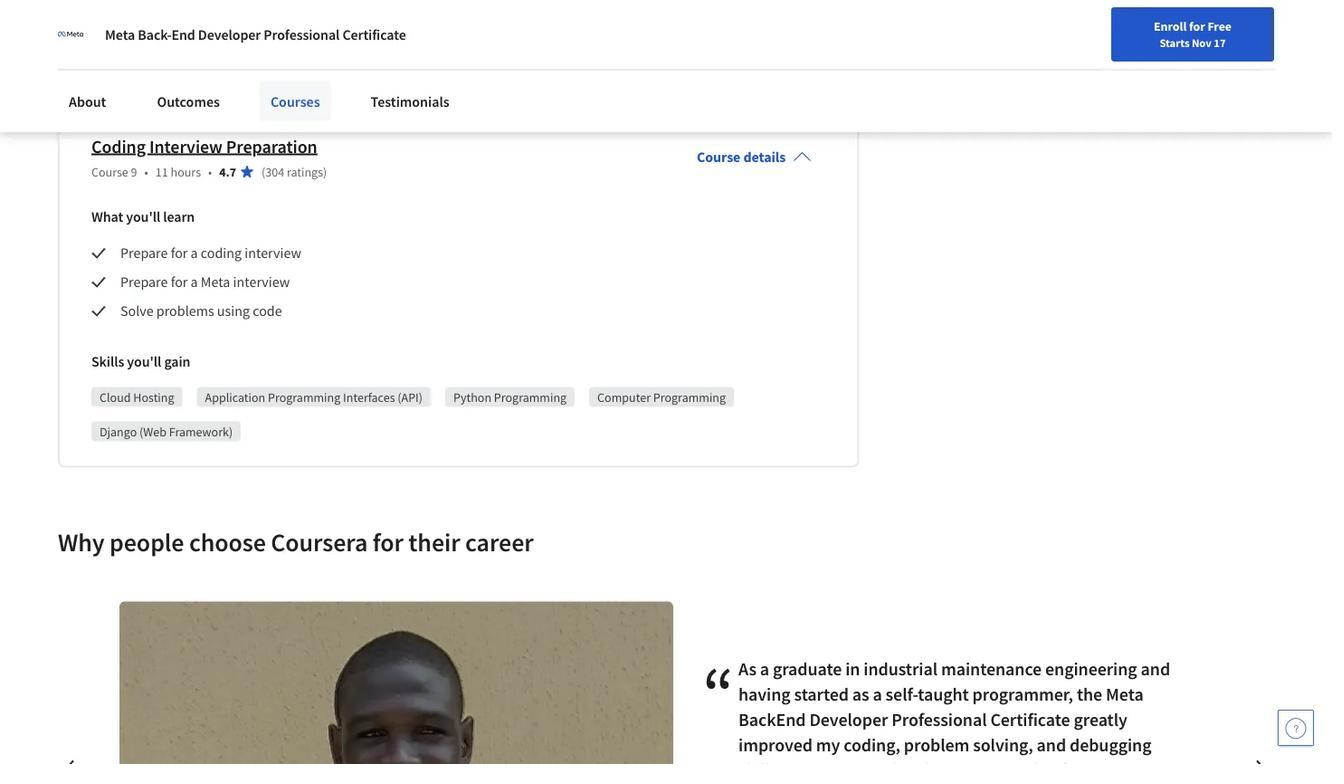 Task type: vqa. For each thing, say whether or not it's contained in the screenshot.
Recruiters in "Let recruiters know what role you're looking for to make sure you find opportunities that are right for you."
no



Task type: locate. For each thing, give the bounding box(es) containing it.
0 vertical spatial prepare
[[120, 244, 168, 262]]

0 vertical spatial interview
[[245, 244, 301, 262]]

application programming interfaces (api)
[[205, 389, 423, 405]]

2 prepare from the top
[[120, 273, 168, 291]]

(web down hosting
[[139, 423, 167, 439]]

0 horizontal spatial and
[[1037, 734, 1066, 756]]

1 skills you'll gain from the top
[[91, 32, 191, 50]]

meta up greatly
[[1106, 683, 1144, 706]]

1 programming from the left
[[268, 389, 341, 405]]

testimonials
[[371, 92, 450, 110]]

as
[[739, 658, 757, 680]]

certificate down programmer,
[[991, 708, 1071, 731]]

developer down as
[[810, 708, 888, 731]]

developer right end
[[198, 25, 261, 43]]

meta left back-
[[105, 25, 135, 43]]

solve problems using code
[[120, 302, 282, 320]]

industrial
[[864, 658, 938, 680]]

1 vertical spatial and
[[1037, 734, 1066, 756]]

courses link
[[260, 81, 331, 121]]

django (web framework)
[[100, 68, 233, 85], [100, 423, 233, 439]]

started
[[794, 683, 849, 706]]

certificate inside " as a graduate in industrial maintenance engineering and having started as a self-taught programmer, the meta backend developer professional certificate greatly improved my coding, problem solving, and debugging skills. i got an entry-level it support role afte
[[991, 708, 1071, 731]]

professional inside " as a graduate in industrial maintenance engineering and having started as a self-taught programmer, the meta backend developer professional certificate greatly improved my coding, problem solving, and debugging skills. i got an entry-level it support role afte
[[892, 708, 987, 731]]

2 horizontal spatial meta
[[1106, 683, 1144, 706]]

you'll for (web
[[127, 32, 161, 50]]

prepare
[[120, 244, 168, 262], [120, 273, 168, 291]]

professional up mysql
[[264, 25, 340, 43]]

and up 'role'
[[1037, 734, 1066, 756]]

2 vertical spatial you'll
[[127, 353, 161, 371]]

having
[[739, 683, 791, 706]]

0 horizontal spatial •
[[144, 163, 148, 180]]

you'll
[[127, 32, 161, 50], [126, 208, 160, 226], [127, 353, 161, 371]]

it
[[933, 759, 948, 764]]

2 horizontal spatial programming
[[653, 389, 726, 405]]

1 vertical spatial professional
[[892, 708, 987, 731]]

skills up cloud
[[91, 353, 124, 371]]

go to next testimonial image
[[1243, 752, 1285, 764]]

coursera image
[[22, 15, 137, 44]]

programming right the computer
[[653, 389, 726, 405]]

1 skills from the top
[[91, 32, 124, 50]]

framework)
[[169, 68, 233, 85], [169, 423, 233, 439]]

interview up code
[[233, 273, 290, 291]]

back-
[[138, 25, 171, 43]]

for down learn
[[171, 244, 188, 262]]

1 vertical spatial interview
[[233, 273, 290, 291]]

certificate
[[343, 25, 406, 43], [991, 708, 1071, 731]]

you'll left learn
[[126, 208, 160, 226]]

1 vertical spatial prepare
[[120, 273, 168, 291]]

gain up the outcomes at the left top of the page
[[164, 32, 191, 50]]

programmer,
[[973, 683, 1074, 706]]

course inside dropdown button
[[697, 148, 741, 166]]

1 vertical spatial skills
[[91, 353, 124, 371]]

professional up problem
[[892, 708, 987, 731]]

maintenance
[[941, 658, 1042, 680]]

1 vertical spatial django (web framework)
[[100, 423, 233, 439]]

1 vertical spatial certificate
[[991, 708, 1071, 731]]

2 skills from the top
[[91, 353, 124, 371]]

0 vertical spatial skills
[[91, 32, 124, 50]]

course
[[697, 148, 741, 166], [91, 163, 128, 180]]

meta back-end developer professional certificate
[[105, 25, 406, 43]]

1 horizontal spatial developer
[[810, 708, 888, 731]]

prepare up solve
[[120, 273, 168, 291]]

help center image
[[1285, 717, 1307, 739]]

prepare for prepare for a coding interview
[[120, 244, 168, 262]]

(api)
[[398, 389, 423, 405]]

0 vertical spatial skills you'll gain
[[91, 32, 191, 50]]

django (web framework) down hosting
[[100, 423, 233, 439]]

django (web framework) up the outcomes at the left top of the page
[[100, 68, 233, 85]]

1 horizontal spatial programming
[[494, 389, 567, 405]]

coding,
[[844, 734, 901, 756]]

solving,
[[973, 734, 1034, 756]]

problem
[[904, 734, 970, 756]]

entry-
[[846, 759, 893, 764]]

2 (web from the top
[[139, 423, 167, 439]]

•
[[144, 163, 148, 180], [208, 163, 212, 180]]

0 vertical spatial (web
[[139, 68, 167, 85]]

you'll up cloud hosting
[[127, 353, 161, 371]]

• right 9
[[144, 163, 148, 180]]

for inside enroll for free starts nov 17
[[1190, 18, 1206, 34]]

interview
[[245, 244, 301, 262], [233, 273, 290, 291]]

menu item
[[953, 18, 1069, 77]]

end
[[171, 25, 195, 43]]

for
[[1190, 18, 1206, 34], [171, 244, 188, 262], [171, 273, 188, 291], [373, 526, 404, 558]]

2 django from the top
[[100, 423, 137, 439]]

3 programming from the left
[[653, 389, 726, 405]]

role
[[1018, 759, 1048, 764]]

people
[[110, 526, 184, 558]]

1 horizontal spatial •
[[208, 163, 212, 180]]

gain for hosting
[[164, 353, 191, 371]]

• left 4.7
[[208, 163, 212, 180]]

2 django (web framework) from the top
[[100, 423, 233, 439]]

for up the nov
[[1190, 18, 1206, 34]]

skills for cloud hosting
[[91, 353, 124, 371]]

prepare down what you'll learn
[[120, 244, 168, 262]]

you'll left end
[[127, 32, 161, 50]]

mysql
[[264, 68, 300, 85]]

1 horizontal spatial course
[[697, 148, 741, 166]]

django up about
[[100, 68, 137, 85]]

support
[[952, 759, 1015, 764]]

0 vertical spatial professional
[[264, 25, 340, 43]]

programming right 'python'
[[494, 389, 567, 405]]

meta image
[[58, 22, 83, 47]]

skills
[[91, 32, 124, 50], [91, 353, 124, 371]]

1 vertical spatial developer
[[810, 708, 888, 731]]

and right engineering
[[1141, 658, 1171, 680]]

2 programming from the left
[[494, 389, 567, 405]]

enroll
[[1154, 18, 1187, 34]]

0 vertical spatial and
[[1141, 658, 1171, 680]]

framework) up the outcomes at the left top of the page
[[169, 68, 233, 85]]

1 vertical spatial gain
[[164, 353, 191, 371]]

courses
[[271, 92, 320, 110]]

framework) down application
[[169, 423, 233, 439]]

you'll for hosting
[[127, 353, 161, 371]]

programming for python
[[494, 389, 567, 405]]

interview right coding
[[245, 244, 301, 262]]

coding interview preparation link
[[91, 135, 317, 157]]

course left 9
[[91, 163, 128, 180]]

1 vertical spatial you'll
[[126, 208, 160, 226]]

i
[[786, 759, 791, 764]]

skills you'll gain
[[91, 32, 191, 50], [91, 353, 191, 371]]

1 (web from the top
[[139, 68, 167, 85]]

0 vertical spatial django (web framework)
[[100, 68, 233, 85]]

None search field
[[258, 11, 593, 48]]

2 gain from the top
[[164, 353, 191, 371]]

0 vertical spatial django
[[100, 68, 137, 85]]

1 horizontal spatial professional
[[892, 708, 987, 731]]

1 horizontal spatial meta
[[201, 273, 230, 291]]

0 vertical spatial framework)
[[169, 68, 233, 85]]

developer
[[198, 25, 261, 43], [810, 708, 888, 731]]

course for course details
[[697, 148, 741, 166]]

django
[[100, 68, 137, 85], [100, 423, 137, 439]]

computer programming
[[598, 389, 726, 405]]

a for " as a graduate in industrial maintenance engineering and having started as a self-taught programmer, the meta backend developer professional certificate greatly improved my coding, problem solving, and debugging skills. i got an entry-level it support role afte
[[760, 658, 770, 680]]

1 horizontal spatial and
[[1141, 658, 1171, 680]]

0 vertical spatial developer
[[198, 25, 261, 43]]

for up problems on the left top of the page
[[171, 273, 188, 291]]

python programming
[[454, 389, 567, 405]]

0 vertical spatial certificate
[[343, 25, 406, 43]]

skills you'll gain right meta image
[[91, 32, 191, 50]]

0 vertical spatial you'll
[[127, 32, 161, 50]]

1 vertical spatial (web
[[139, 423, 167, 439]]

a
[[191, 244, 198, 262], [191, 273, 198, 291], [760, 658, 770, 680], [873, 683, 882, 706]]

why people choose coursera for their career
[[58, 526, 534, 558]]

programming for application
[[268, 389, 341, 405]]

(web
[[139, 68, 167, 85], [139, 423, 167, 439]]

0 vertical spatial meta
[[105, 25, 135, 43]]

2 skills you'll gain from the top
[[91, 353, 191, 371]]

certificate up the endpoints
[[343, 25, 406, 43]]

0 horizontal spatial professional
[[264, 25, 340, 43]]

1 vertical spatial framework)
[[169, 423, 233, 439]]

0 horizontal spatial programming
[[268, 389, 341, 405]]

1 prepare from the top
[[120, 244, 168, 262]]

django down cloud
[[100, 423, 137, 439]]

meta down prepare for a coding interview
[[201, 273, 230, 291]]

0 vertical spatial gain
[[164, 32, 191, 50]]

about
[[69, 92, 106, 110]]

17
[[1214, 35, 1226, 50]]

( 304 ratings )
[[262, 163, 327, 180]]

course 9 • 11 hours •
[[91, 163, 212, 180]]

coursera
[[271, 526, 368, 558]]

"
[[702, 646, 735, 742]]

1 gain from the top
[[164, 32, 191, 50]]

0 horizontal spatial course
[[91, 163, 128, 180]]

meta
[[105, 25, 135, 43], [201, 273, 230, 291], [1106, 683, 1144, 706]]

1 horizontal spatial certificate
[[991, 708, 1071, 731]]

skills right meta image
[[91, 32, 124, 50]]

0 horizontal spatial developer
[[198, 25, 261, 43]]

0 horizontal spatial meta
[[105, 25, 135, 43]]

programming left interfaces
[[268, 389, 341, 405]]

professional
[[264, 25, 340, 43], [892, 708, 987, 731]]

1 vertical spatial skills you'll gain
[[91, 353, 191, 371]]

course left details
[[697, 148, 741, 166]]

1 vertical spatial django
[[100, 423, 137, 439]]

skills you'll gain up cloud hosting
[[91, 353, 191, 371]]

gain up hosting
[[164, 353, 191, 371]]

2 vertical spatial meta
[[1106, 683, 1144, 706]]

(web down back-
[[139, 68, 167, 85]]



Task type: describe. For each thing, give the bounding box(es) containing it.
details
[[744, 148, 786, 166]]

the
[[1077, 683, 1103, 706]]

learn
[[163, 208, 195, 226]]

interview for prepare for a coding interview
[[245, 244, 301, 262]]

" as a graduate in industrial maintenance engineering and having started as a self-taught programmer, the meta backend developer professional certificate greatly improved my coding, problem solving, and debugging skills. i got an entry-level it support role afte
[[702, 646, 1171, 764]]

in
[[846, 658, 860, 680]]

for for meta
[[171, 273, 188, 291]]

course details button
[[683, 123, 826, 191]]

0 horizontal spatial certificate
[[343, 25, 406, 43]]

for for coding
[[171, 244, 188, 262]]

skills.
[[739, 759, 783, 764]]

endpoints
[[351, 68, 404, 85]]

what you'll learn
[[91, 208, 195, 226]]

1 vertical spatial meta
[[201, 273, 230, 291]]

304
[[265, 163, 284, 180]]

skills for django (web framework)
[[91, 32, 124, 50]]

preparation
[[226, 135, 317, 157]]

problems
[[156, 302, 214, 320]]

prepare for a coding interview
[[120, 244, 301, 262]]

my
[[816, 734, 840, 756]]

course details
[[697, 148, 786, 166]]

course for course 9 • 11 hours •
[[91, 163, 128, 180]]

solve
[[120, 302, 154, 320]]

hosting
[[133, 389, 174, 405]]

hours
[[171, 163, 201, 180]]

prepare for a meta interview
[[120, 273, 290, 291]]

about link
[[58, 81, 117, 121]]

2 • from the left
[[208, 163, 212, 180]]

code
[[253, 302, 282, 320]]

go to previous testimonial image
[[48, 752, 90, 764]]

computer
[[598, 389, 651, 405]]

1 • from the left
[[144, 163, 148, 180]]

enroll for free starts nov 17
[[1154, 18, 1232, 50]]

nov
[[1192, 35, 1212, 50]]

their
[[409, 526, 460, 558]]

coding
[[201, 244, 242, 262]]

1 framework) from the top
[[169, 68, 233, 85]]

coding interview preparation
[[91, 135, 317, 157]]

application
[[205, 389, 265, 405]]

interview
[[149, 135, 223, 157]]

interview for prepare for a meta interview
[[233, 273, 290, 291]]

a for prepare for a meta interview
[[191, 273, 198, 291]]

cloud
[[100, 389, 131, 405]]

debugging
[[1070, 734, 1152, 756]]

skills you'll gain for hosting
[[91, 353, 191, 371]]

1 django from the top
[[100, 68, 137, 85]]

testimonials link
[[360, 81, 461, 121]]

starts
[[1160, 35, 1190, 50]]

(
[[262, 163, 265, 180]]

free
[[1208, 18, 1232, 34]]

greatly
[[1074, 708, 1128, 731]]

11
[[156, 163, 168, 180]]

ratings
[[287, 163, 323, 180]]

got
[[795, 759, 820, 764]]

engineering
[[1046, 658, 1138, 680]]

outcomes link
[[146, 81, 231, 121]]

career
[[465, 526, 534, 558]]

as
[[853, 683, 870, 706]]

meta inside " as a graduate in industrial maintenance engineering and having started as a self-taught programmer, the meta backend developer professional certificate greatly improved my coding, problem solving, and debugging skills. i got an entry-level it support role afte
[[1106, 683, 1144, 706]]

4.7
[[219, 163, 236, 180]]

)
[[323, 163, 327, 180]]

a for prepare for a coding interview
[[191, 244, 198, 262]]

9
[[131, 163, 137, 180]]

for for starts
[[1190, 18, 1206, 34]]

what
[[91, 208, 123, 226]]

developer inside " as a graduate in industrial maintenance engineering and having started as a self-taught programmer, the meta backend developer professional certificate greatly improved my coding, problem solving, and debugging skills. i got an entry-level it support role afte
[[810, 708, 888, 731]]

python
[[454, 389, 492, 405]]

prepare for prepare for a meta interview
[[120, 273, 168, 291]]

gain for (web
[[164, 32, 191, 50]]

improved
[[739, 734, 813, 756]]

for left their
[[373, 526, 404, 558]]

an
[[823, 759, 842, 764]]

self-
[[886, 683, 918, 706]]

level
[[893, 759, 930, 764]]

cloud hosting
[[100, 389, 174, 405]]

taught
[[918, 683, 969, 706]]

choose
[[189, 526, 266, 558]]

outcomes
[[157, 92, 220, 110]]

coding
[[91, 135, 146, 157]]

using
[[217, 302, 250, 320]]

1 django (web framework) from the top
[[100, 68, 233, 85]]

skills you'll gain for (web
[[91, 32, 191, 50]]

backend
[[739, 708, 806, 731]]

programming for computer
[[653, 389, 726, 405]]

interfaces
[[343, 389, 395, 405]]

2 framework) from the top
[[169, 423, 233, 439]]

graduate
[[773, 658, 842, 680]]

api
[[331, 68, 348, 85]]

api endpoints
[[331, 68, 404, 85]]

why
[[58, 526, 105, 558]]

show notifications image
[[1088, 23, 1110, 44]]



